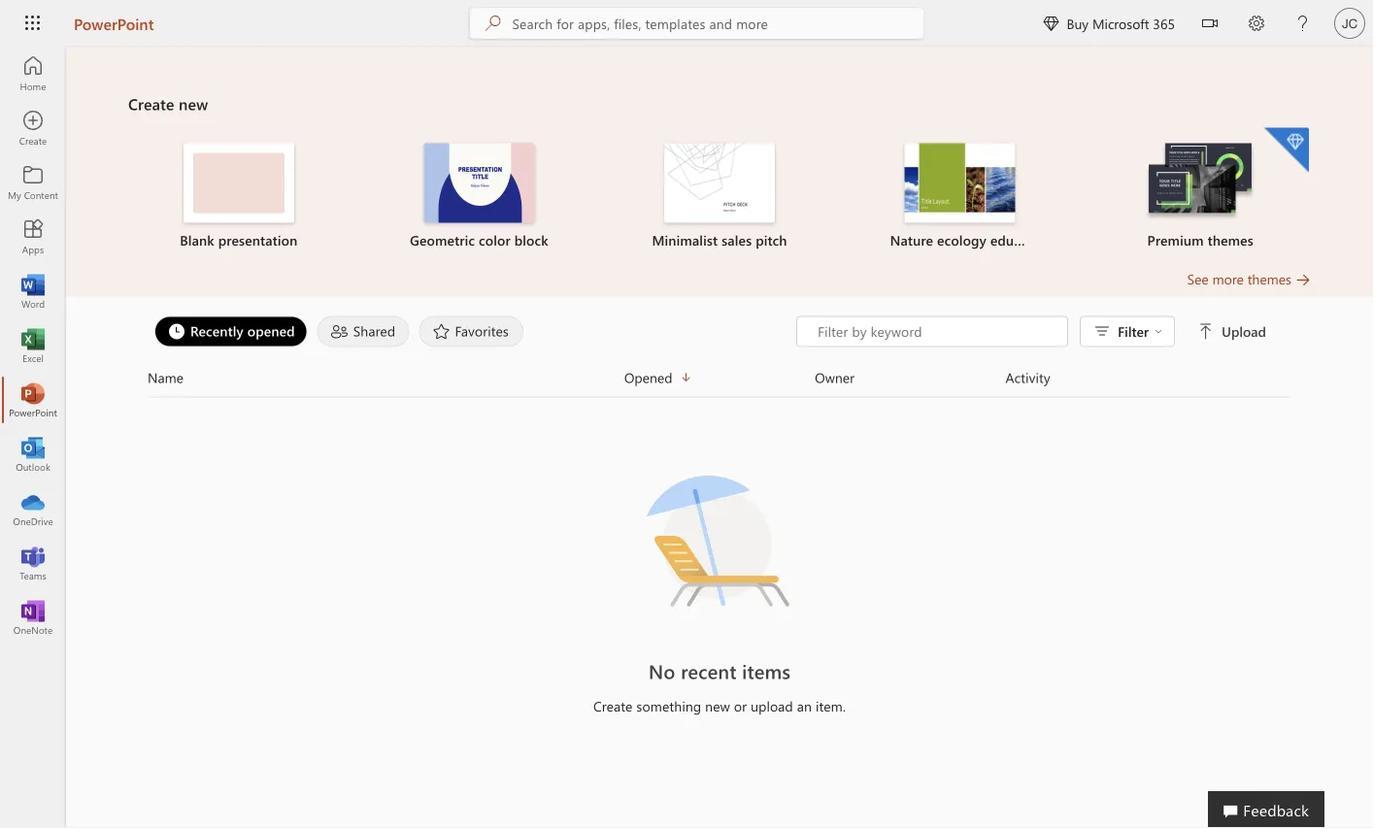 Task type: vqa. For each thing, say whether or not it's contained in the screenshot.
left PowerPoint icon
no



Task type: locate. For each thing, give the bounding box(es) containing it.
row
[[148, 367, 1292, 398]]

blank presentation element
[[130, 143, 347, 250]]

status
[[796, 316, 1270, 347]]

feedback button
[[1208, 791, 1325, 828]]

no recent items
[[649, 658, 791, 684]]

1 vertical spatial new
[[705, 697, 730, 715]]

1 vertical spatial themes
[[1248, 270, 1292, 288]]

opened button
[[624, 367, 815, 389]]

word image
[[23, 282, 43, 301]]

opened
[[247, 322, 295, 340]]

geometric color block
[[410, 231, 548, 249]]

create
[[128, 93, 174, 114], [593, 697, 633, 715]]

empty state icon image
[[632, 452, 807, 627]]

0 horizontal spatial create
[[128, 93, 174, 114]]

create down powerpoint
[[128, 93, 174, 114]]

365
[[1153, 14, 1175, 32]]

nature ecology education photo presentation element
[[851, 143, 1069, 250]]

0 horizontal spatial new
[[179, 93, 208, 114]]

 button
[[1187, 0, 1233, 50]]

0 vertical spatial create
[[128, 93, 174, 114]]

shared
[[353, 322, 395, 340]]

feedback
[[1243, 799, 1309, 820]]

jc button
[[1327, 0, 1373, 47]]

minimalist sales pitch element
[[611, 143, 828, 250]]

home image
[[23, 64, 43, 84]]

tab list containing recently opened
[[150, 316, 796, 347]]


[[1202, 16, 1218, 31]]

buy
[[1067, 14, 1089, 32]]

None search field
[[469, 8, 924, 39]]

1 vertical spatial create
[[593, 697, 633, 715]]

new
[[179, 93, 208, 114], [705, 697, 730, 715]]

something
[[636, 697, 701, 715]]

upload
[[1222, 322, 1266, 340]]

onenote image
[[23, 608, 43, 627]]

owner
[[815, 369, 855, 387]]

navigation
[[0, 47, 66, 645]]

1 horizontal spatial create
[[593, 697, 633, 715]]

favorites element
[[419, 316, 524, 347]]

1 horizontal spatial new
[[705, 697, 730, 715]]

see
[[1187, 270, 1209, 288]]

create inside status
[[593, 697, 633, 715]]

favorites tab
[[414, 316, 528, 347]]

0 vertical spatial new
[[179, 93, 208, 114]]

premium templates diamond image
[[1264, 128, 1309, 172]]


[[1155, 328, 1163, 336]]

no recent items status
[[434, 658, 1006, 685]]

create something new or upload an item.
[[593, 697, 846, 715]]

recent
[[681, 658, 737, 684]]

pitch
[[756, 231, 787, 249]]

excel image
[[23, 336, 43, 355]]

create something new or upload an item. status
[[434, 697, 1006, 716]]

minimalist sales pitch image
[[664, 143, 775, 223]]

create left something
[[593, 697, 633, 715]]

powerpoint
[[74, 13, 154, 34]]

apps image
[[23, 227, 43, 247]]

themes inside button
[[1248, 270, 1292, 288]]

recently opened tab
[[150, 316, 312, 347]]

none search field inside 'powerpoint' banner
[[469, 8, 924, 39]]

tab list
[[150, 316, 796, 347]]

outlook image
[[23, 445, 43, 464]]

upload
[[751, 697, 793, 715]]

name
[[148, 369, 184, 387]]

an
[[797, 697, 812, 715]]

favorites
[[455, 322, 509, 340]]

blank presentation
[[180, 231, 298, 249]]

themes right more
[[1248, 270, 1292, 288]]

themes up more
[[1208, 231, 1254, 249]]

themes
[[1208, 231, 1254, 249], [1248, 270, 1292, 288]]

jc
[[1342, 16, 1358, 31]]

create for create something new or upload an item.
[[593, 697, 633, 715]]

see more themes button
[[1187, 269, 1311, 289]]

recently
[[190, 322, 244, 340]]



Task type: describe. For each thing, give the bounding box(es) containing it.
create new
[[128, 93, 208, 114]]

recently opened
[[190, 322, 295, 340]]

see more themes
[[1187, 270, 1292, 288]]

geometric color block element
[[371, 143, 588, 250]]

nature ecology education photo presentation image
[[905, 143, 1015, 223]]

activity
[[1006, 369, 1050, 387]]

 upload
[[1198, 322, 1266, 340]]

status containing filter
[[796, 316, 1270, 347]]

items
[[742, 658, 791, 684]]

premium themes image
[[1145, 143, 1256, 221]]

onedrive image
[[23, 499, 43, 519]]

geometric
[[410, 231, 475, 249]]

item.
[[816, 697, 846, 715]]

presentation
[[218, 231, 298, 249]]

create image
[[23, 118, 43, 138]]

opened
[[624, 369, 672, 387]]

row containing name
[[148, 367, 1292, 398]]

recently opened element
[[154, 316, 308, 347]]

filter
[[1118, 322, 1149, 340]]

new inside status
[[705, 697, 730, 715]]

minimalist sales pitch
[[652, 231, 787, 249]]

microsoft
[[1092, 14, 1149, 32]]

0 vertical spatial themes
[[1208, 231, 1254, 249]]

powerpoint banner
[[0, 0, 1373, 50]]

filter 
[[1118, 322, 1163, 340]]

premium themes
[[1147, 231, 1254, 249]]

activity, column 4 of 4 column header
[[1006, 367, 1292, 389]]

color
[[479, 231, 511, 249]]

create for create new
[[128, 93, 174, 114]]

minimalist
[[652, 231, 718, 249]]

teams image
[[23, 554, 43, 573]]

premium themes element
[[1092, 128, 1309, 250]]

owner button
[[815, 367, 1006, 389]]

my content image
[[23, 173, 43, 192]]

no
[[649, 658, 675, 684]]

or
[[734, 697, 747, 715]]

block
[[514, 231, 548, 249]]

geometric color block image
[[424, 143, 535, 223]]

Filter by keyword text field
[[816, 322, 1058, 341]]

sales
[[722, 231, 752, 249]]

blank
[[180, 231, 214, 249]]

more
[[1213, 270, 1244, 288]]

Search box. Suggestions appear as you type. search field
[[512, 8, 924, 39]]


[[1043, 16, 1059, 31]]

name button
[[148, 367, 624, 389]]

powerpoint image
[[23, 390, 43, 410]]

 buy microsoft 365
[[1043, 14, 1175, 32]]

shared tab
[[312, 316, 414, 347]]


[[1198, 324, 1214, 339]]

shared element
[[317, 316, 409, 347]]

premium
[[1147, 231, 1204, 249]]



